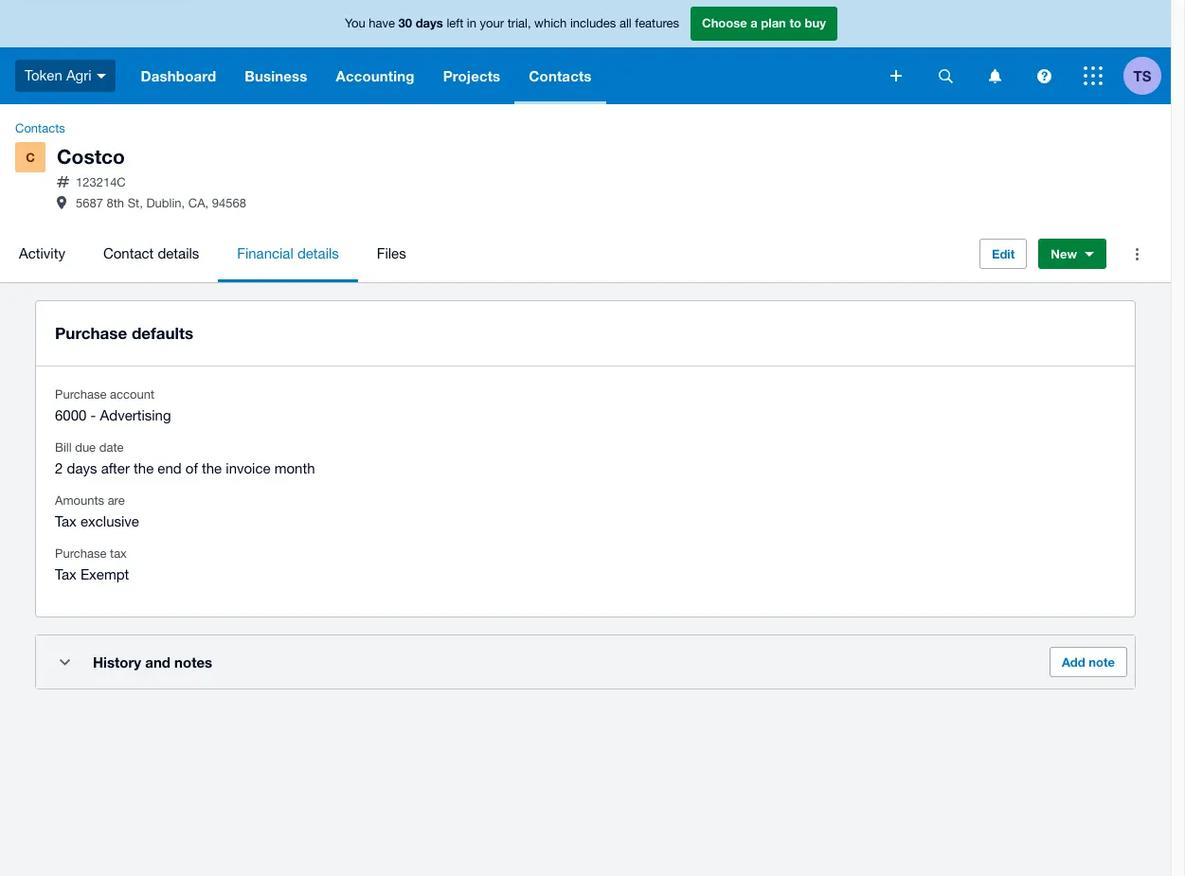 Task type: describe. For each thing, give the bounding box(es) containing it.
token agri button
[[0, 47, 127, 104]]

to
[[790, 15, 802, 31]]

edit
[[993, 247, 1016, 262]]

bill due date 2 days after the end of the invoice month
[[55, 441, 315, 477]]

choose
[[702, 15, 748, 31]]

tax
[[110, 547, 127, 561]]

5687
[[76, 196, 103, 211]]

accounting button
[[322, 47, 429, 104]]

trial,
[[508, 16, 531, 31]]

contact
[[103, 246, 154, 262]]

2
[[55, 461, 63, 477]]

files button
[[358, 226, 425, 283]]

contact details button
[[84, 226, 218, 283]]

defaults
[[132, 323, 193, 343]]

dashboard link
[[127, 47, 231, 104]]

6000
[[55, 408, 87, 424]]

account number image
[[57, 176, 69, 188]]

actions menu image
[[1119, 235, 1157, 273]]

accounting
[[336, 67, 415, 84]]

notes
[[175, 654, 212, 671]]

are
[[108, 494, 125, 508]]

8th
[[107, 196, 124, 211]]

dublin,
[[146, 196, 185, 211]]

new button
[[1039, 239, 1107, 269]]

invoice
[[226, 461, 271, 477]]

purchase account 6000 - advertising
[[55, 388, 171, 424]]

activity button
[[0, 226, 84, 283]]

business button
[[231, 47, 322, 104]]

ts button
[[1124, 47, 1172, 104]]

token agri
[[25, 67, 92, 83]]

costco
[[57, 145, 125, 169]]

you have 30 days left in your trial, which includes all features
[[345, 15, 680, 31]]

all
[[620, 16, 632, 31]]

projects button
[[429, 47, 515, 104]]

-
[[91, 408, 96, 424]]

choose a plan to buy
[[702, 15, 827, 31]]

plan
[[762, 15, 787, 31]]

bill
[[55, 441, 72, 455]]

date
[[99, 441, 124, 455]]

projects
[[443, 67, 501, 84]]

30
[[399, 15, 412, 31]]

ts
[[1134, 67, 1152, 84]]

contacts button
[[515, 47, 606, 104]]

have
[[369, 16, 395, 31]]

exempt
[[81, 567, 129, 583]]

buy
[[805, 15, 827, 31]]

features
[[635, 16, 680, 31]]

advertising
[[100, 408, 171, 424]]

1 horizontal spatial svg image
[[1038, 69, 1052, 83]]

123214c
[[76, 176, 126, 190]]

business
[[245, 67, 308, 84]]

5687 8th st, dublin, ca, 94568
[[76, 196, 246, 211]]

due
[[75, 441, 96, 455]]

add
[[1063, 655, 1086, 670]]

history and notes
[[93, 654, 212, 671]]

2 the from the left
[[202, 461, 222, 477]]

tax for tax exclusive
[[55, 514, 77, 530]]

month
[[275, 461, 315, 477]]



Task type: vqa. For each thing, say whether or not it's contained in the screenshot.
Run Search
no



Task type: locate. For each thing, give the bounding box(es) containing it.
purchase
[[55, 323, 127, 343], [55, 388, 107, 402], [55, 547, 107, 561]]

0 vertical spatial contacts
[[529, 67, 592, 84]]

new
[[1052, 247, 1078, 262]]

details
[[158, 246, 199, 262], [298, 246, 339, 262]]

history
[[93, 654, 141, 671]]

financial details
[[237, 246, 339, 262]]

0 vertical spatial days
[[416, 15, 444, 31]]

contacts up c
[[15, 121, 65, 136]]

2 purchase from the top
[[55, 388, 107, 402]]

you
[[345, 16, 366, 31]]

token
[[25, 67, 62, 83]]

1 vertical spatial days
[[67, 461, 97, 477]]

svg image
[[1085, 66, 1104, 85], [1038, 69, 1052, 83], [96, 74, 106, 78]]

purchase up 6000
[[55, 388, 107, 402]]

details for financial details
[[298, 246, 339, 262]]

add note button
[[1050, 648, 1128, 678]]

0 horizontal spatial svg image
[[891, 70, 903, 82]]

which
[[535, 16, 567, 31]]

purchase for purchase tax tax exempt
[[55, 547, 107, 561]]

0 horizontal spatial details
[[158, 246, 199, 262]]

financial
[[237, 246, 294, 262]]

2 vertical spatial purchase
[[55, 547, 107, 561]]

days inside banner
[[416, 15, 444, 31]]

the right of
[[202, 461, 222, 477]]

agri
[[66, 67, 92, 83]]

menu
[[0, 226, 965, 283]]

svg image inside token agri popup button
[[96, 74, 106, 78]]

toggle button
[[46, 644, 83, 682]]

ca,
[[188, 196, 209, 211]]

includes
[[571, 16, 617, 31]]

of
[[186, 461, 198, 477]]

menu containing activity
[[0, 226, 965, 283]]

0 vertical spatial purchase
[[55, 323, 127, 343]]

tax down amounts
[[55, 514, 77, 530]]

exclusive
[[81, 514, 139, 530]]

1 tax from the top
[[55, 514, 77, 530]]

end
[[158, 461, 182, 477]]

1 horizontal spatial details
[[298, 246, 339, 262]]

activity
[[19, 246, 65, 262]]

banner
[[0, 0, 1172, 104]]

days inside bill due date 2 days after the end of the invoice month
[[67, 461, 97, 477]]

tax
[[55, 514, 77, 530], [55, 567, 77, 583]]

files
[[377, 246, 406, 262]]

add note
[[1063, 655, 1116, 670]]

contacts inside dropdown button
[[529, 67, 592, 84]]

amounts are tax exclusive
[[55, 494, 139, 530]]

and
[[145, 654, 171, 671]]

purchase inside purchase tax tax exempt
[[55, 547, 107, 561]]

svg image
[[939, 69, 953, 83], [989, 69, 1002, 83], [891, 70, 903, 82]]

1 horizontal spatial the
[[202, 461, 222, 477]]

left
[[447, 16, 464, 31]]

c
[[26, 150, 35, 165]]

account
[[110, 388, 155, 402]]

details right financial
[[298, 246, 339, 262]]

st,
[[128, 196, 143, 211]]

2 horizontal spatial svg image
[[1085, 66, 1104, 85]]

tax for tax exempt
[[55, 567, 77, 583]]

financial details button
[[218, 226, 358, 283]]

your
[[480, 16, 504, 31]]

details right contact
[[158, 246, 199, 262]]

2 details from the left
[[298, 246, 339, 262]]

1 the from the left
[[134, 461, 154, 477]]

94568
[[212, 196, 246, 211]]

purchase defaults
[[55, 323, 193, 343]]

banner containing ts
[[0, 0, 1172, 104]]

contacts link
[[8, 119, 73, 138]]

1 details from the left
[[158, 246, 199, 262]]

purchase up exempt on the left bottom
[[55, 547, 107, 561]]

edit button
[[980, 239, 1028, 269]]

1 horizontal spatial svg image
[[939, 69, 953, 83]]

contacts for contacts dropdown button
[[529, 67, 592, 84]]

0 horizontal spatial days
[[67, 461, 97, 477]]

2 tax from the top
[[55, 567, 77, 583]]

days
[[416, 15, 444, 31], [67, 461, 97, 477]]

0 horizontal spatial the
[[134, 461, 154, 477]]

1 horizontal spatial days
[[416, 15, 444, 31]]

purchase tax tax exempt
[[55, 547, 129, 583]]

the left end
[[134, 461, 154, 477]]

note
[[1090, 655, 1116, 670]]

3 purchase from the top
[[55, 547, 107, 561]]

0 horizontal spatial contacts
[[15, 121, 65, 136]]

purchase for purchase defaults
[[55, 323, 127, 343]]

1 vertical spatial purchase
[[55, 388, 107, 402]]

1 horizontal spatial contacts
[[529, 67, 592, 84]]

details for contact details
[[158, 246, 199, 262]]

toggle image
[[59, 659, 70, 666]]

contacts down which
[[529, 67, 592, 84]]

the
[[134, 461, 154, 477], [202, 461, 222, 477]]

tax inside purchase tax tax exempt
[[55, 567, 77, 583]]

contact details
[[103, 246, 199, 262]]

2 horizontal spatial svg image
[[989, 69, 1002, 83]]

dashboard
[[141, 67, 216, 84]]

purchase inside purchase account 6000 - advertising
[[55, 388, 107, 402]]

amounts
[[55, 494, 104, 508]]

0 horizontal spatial svg image
[[96, 74, 106, 78]]

days down due
[[67, 461, 97, 477]]

days right "30"
[[416, 15, 444, 31]]

a
[[751, 15, 758, 31]]

1 vertical spatial contacts
[[15, 121, 65, 136]]

tax inside amounts are tax exclusive
[[55, 514, 77, 530]]

contacts for contacts link
[[15, 121, 65, 136]]

purchase for purchase account 6000 - advertising
[[55, 388, 107, 402]]

0 vertical spatial tax
[[55, 514, 77, 530]]

billing address image
[[57, 196, 66, 209]]

in
[[467, 16, 477, 31]]

purchase left defaults
[[55, 323, 127, 343]]

tax left exempt on the left bottom
[[55, 567, 77, 583]]

contacts
[[529, 67, 592, 84], [15, 121, 65, 136]]

1 purchase from the top
[[55, 323, 127, 343]]

after
[[101, 461, 130, 477]]

1 vertical spatial tax
[[55, 567, 77, 583]]



